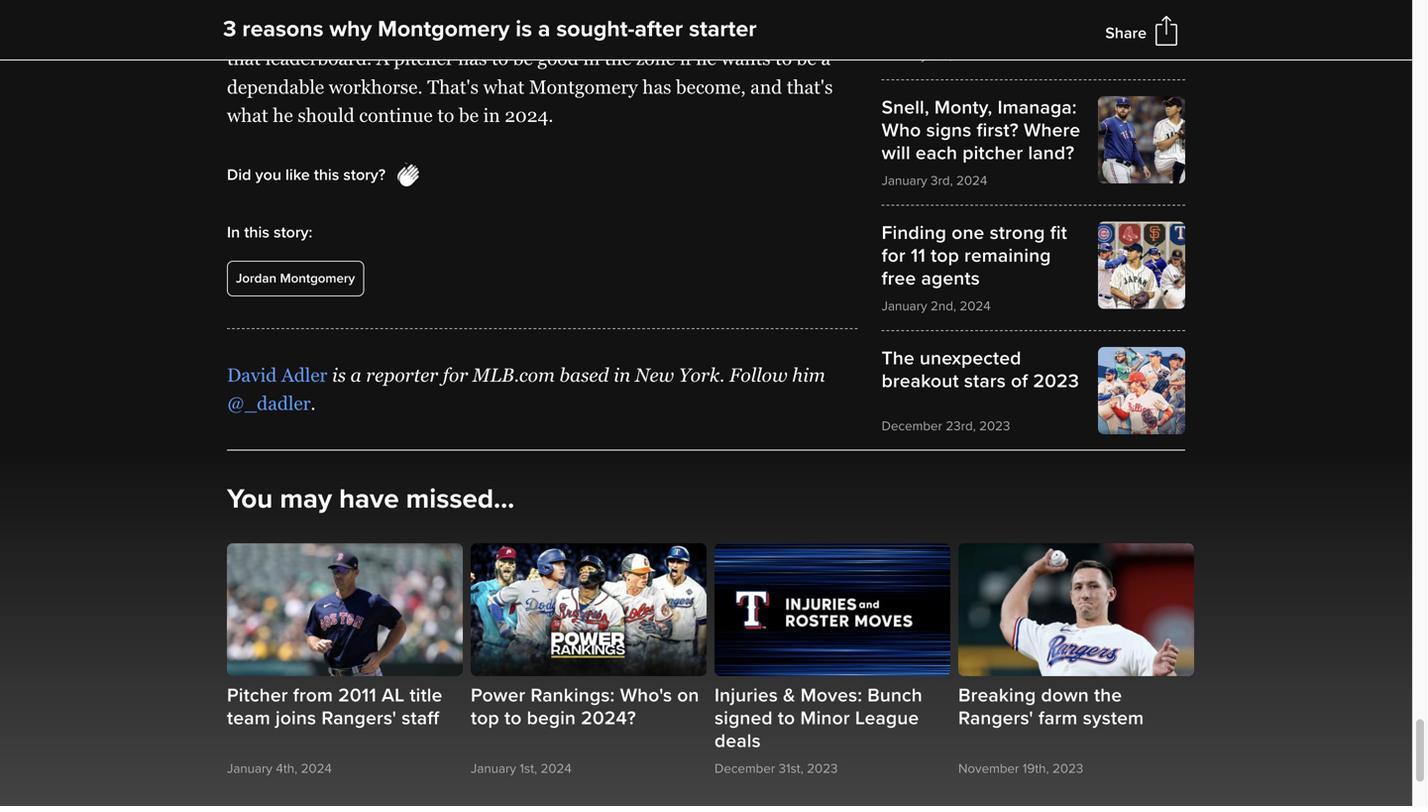 Task type: vqa. For each thing, say whether or not it's contained in the screenshot.
top in the Finding one strong fit for 11 top remaining free agents January 2nd, 2024
yes



Task type: locate. For each thing, give the bounding box(es) containing it.
pitcher
[[394, 48, 454, 69], [963, 141, 1024, 164]]

1 horizontal spatial montgomery
[[378, 15, 510, 43]]

top inside 'it's no coincidence that the two cy young award winners are at the top of that leaderboard. a pitcher has to be good in the zone if he wants to be a dependable workhorse. that's what montgomery has become, and that's what he should continue to be in 2024.'
[[793, 19, 821, 40]]

1 vertical spatial a
[[821, 48, 831, 69]]

be down the cy
[[513, 48, 533, 69]]

top up that's at top
[[793, 19, 821, 40]]

he right if
[[696, 48, 717, 69]]

1 horizontal spatial a
[[538, 15, 551, 43]]

0 horizontal spatial montgomery
[[280, 270, 355, 286]]

montgomery inside 'it's no coincidence that the two cy young award winners are at the top of that leaderboard. a pitcher has to be good in the zone if he wants to be a dependable workhorse. that's what montgomery has become, and that's what he should continue to be in 2024.'
[[529, 76, 638, 97]]

2024 up monty,
[[956, 47, 987, 63]]

monty,
[[935, 96, 993, 119]]

0 horizontal spatial a
[[351, 364, 362, 386]]

in
[[583, 48, 600, 69], [483, 105, 500, 126], [614, 364, 631, 386]]

0 horizontal spatial what
[[227, 105, 268, 126]]

this right in
[[244, 223, 270, 242]]

in left 2024. at the left top
[[483, 105, 500, 126]]

it's
[[227, 19, 253, 40]]

staff
[[402, 707, 440, 730]]

december down deals
[[715, 760, 776, 777]]

2024 inside snell, monty, imanaga: who signs first? where will each pitcher land? january 3rd, 2024
[[957, 172, 988, 188]]

no
[[258, 19, 279, 40]]

a up "good"
[[538, 15, 551, 43]]

11
[[911, 244, 926, 267]]

0 vertical spatial for
[[882, 244, 906, 267]]

1 horizontal spatial in
[[583, 48, 600, 69]]

0 vertical spatial is
[[516, 15, 532, 43]]

title
[[410, 684, 443, 707]]

david
[[227, 364, 277, 386]]

1 horizontal spatial for
[[882, 244, 906, 267]]

breakout
[[882, 369, 959, 392]]

0 horizontal spatial december
[[715, 760, 776, 777]]

0 vertical spatial pitcher
[[394, 48, 454, 69]]

montgomery up that's at the left of page
[[378, 15, 510, 43]]

the
[[426, 19, 453, 40], [761, 19, 788, 40], [605, 48, 632, 69], [1095, 684, 1123, 707]]

injuries & moves: bunch signed to minor league deals december 31st, 2023
[[715, 684, 923, 777]]

19th,
[[1023, 760, 1050, 777]]

may
[[280, 482, 332, 516]]

rankings:
[[531, 684, 615, 707]]

are
[[709, 19, 736, 40]]

4th, up monty,
[[931, 47, 953, 63]]

1 vertical spatial for
[[443, 364, 468, 386]]

that's
[[787, 76, 833, 97]]

to down the cy
[[492, 48, 509, 69]]

power
[[471, 684, 526, 707]]

2024.
[[505, 105, 554, 126]]

2023 right 19th,
[[1053, 760, 1084, 777]]

2 horizontal spatial in
[[614, 364, 631, 386]]

2 rangers' from the left
[[959, 707, 1034, 730]]

this club is viewed as montgomery's 'first choice' element
[[882, 0, 1186, 63]]

january 4th, 2024 up snell, at the right
[[882, 47, 987, 63]]

january 4th, 2024
[[882, 47, 987, 63], [227, 760, 332, 777]]

has down zone in the top left of the page
[[643, 76, 672, 97]]

montgomery
[[378, 15, 510, 43], [529, 76, 638, 97], [280, 270, 355, 286]]

december down breakout
[[882, 417, 943, 434]]

1 horizontal spatial december
[[882, 417, 943, 434]]

after
[[635, 15, 683, 43]]

in this story:
[[227, 223, 313, 242]]

2023 right the stars in the right top of the page
[[1034, 369, 1080, 392]]

2023 inside breaking down the rangers' farm system element
[[1053, 760, 1084, 777]]

0 vertical spatial montgomery
[[378, 15, 510, 43]]

0 horizontal spatial has
[[458, 48, 487, 69]]

2 horizontal spatial montgomery
[[529, 76, 638, 97]]

0 vertical spatial what
[[483, 76, 525, 97]]

@_dadler
[[227, 393, 311, 414]]

3
[[223, 15, 236, 43]]

to inside power rankings: who's on top to begin 2024?
[[505, 707, 522, 730]]

1 vertical spatial he
[[273, 105, 293, 126]]

december inside injuries & moves: bunch signed to minor league deals december 31st, 2023
[[715, 760, 776, 777]]

of right the stars in the right top of the page
[[1011, 369, 1029, 392]]

2 vertical spatial a
[[351, 364, 362, 386]]

2024 right 2nd,
[[960, 297, 991, 314]]

is right 'adler'
[[332, 364, 346, 386]]

1 vertical spatial january 4th, 2024
[[227, 760, 332, 777]]

&
[[783, 684, 796, 707]]

2 vertical spatial in
[[614, 364, 631, 386]]

injuries
[[715, 684, 778, 707]]

to down that's at the left of page
[[438, 105, 454, 126]]

top right 11
[[931, 244, 960, 267]]

the unexpected breakout stars of 2023 element
[[882, 347, 1186, 434]]

snell,
[[882, 96, 930, 119]]

january down "team"
[[227, 760, 273, 777]]

workhorse.
[[329, 76, 423, 97]]

story:
[[274, 223, 313, 242]]

1st,
[[520, 760, 537, 777]]

be up that's at top
[[797, 48, 817, 69]]

1 horizontal spatial be
[[513, 48, 533, 69]]

0 horizontal spatial rangers'
[[322, 707, 397, 730]]

for right reporter
[[443, 364, 468, 386]]

a
[[538, 15, 551, 43], [821, 48, 831, 69], [351, 364, 362, 386]]

1 horizontal spatial is
[[516, 15, 532, 43]]

2024
[[956, 47, 987, 63], [957, 172, 988, 188], [960, 297, 991, 314], [301, 760, 332, 777], [541, 760, 572, 777]]

the right the down
[[1095, 684, 1123, 707]]

1 horizontal spatial what
[[483, 76, 525, 97]]

rangers' inside "breaking down the rangers' farm system"
[[959, 707, 1034, 730]]

at
[[741, 19, 757, 40]]

0 horizontal spatial is
[[332, 364, 346, 386]]

to
[[492, 48, 509, 69], [776, 48, 792, 69], [438, 105, 454, 126], [505, 707, 522, 730], [778, 707, 796, 730]]

in down sought-
[[583, 48, 600, 69]]

has down two at the left
[[458, 48, 487, 69]]

two
[[458, 19, 489, 40]]

starter
[[689, 15, 757, 43]]

of up that's at top
[[825, 19, 842, 40]]

1 vertical spatial december
[[715, 760, 776, 777]]

1 vertical spatial top
[[931, 244, 960, 267]]

0 horizontal spatial top
[[471, 707, 500, 730]]

4th, down joins
[[276, 760, 298, 777]]

0 horizontal spatial of
[[825, 19, 842, 40]]

2 vertical spatial montgomery
[[280, 270, 355, 286]]

1 horizontal spatial of
[[1011, 369, 1029, 392]]

1 horizontal spatial has
[[643, 76, 672, 97]]

is inside david adler is a reporter for mlb.com based in new york. follow him @_dadler .
[[332, 364, 346, 386]]

deals
[[715, 730, 761, 752]]

2 horizontal spatial a
[[821, 48, 831, 69]]

a left reporter
[[351, 364, 362, 386]]

0 vertical spatial he
[[696, 48, 717, 69]]

leaderboard.
[[265, 48, 372, 69]]

reporter
[[366, 364, 438, 386]]

zone
[[636, 48, 675, 69]]

2024 right 3rd,
[[957, 172, 988, 188]]

2011
[[338, 684, 377, 707]]

he down dependable
[[273, 105, 293, 126]]

to left minor
[[778, 707, 796, 730]]

1 vertical spatial that
[[227, 48, 261, 69]]

january 4th, 2024 down joins
[[227, 760, 332, 777]]

winners
[[637, 19, 705, 40]]

0 vertical spatial 4th,
[[931, 47, 953, 63]]

a up that's at top
[[821, 48, 831, 69]]

1 horizontal spatial rangers'
[[959, 707, 1034, 730]]

that down it's
[[227, 48, 261, 69]]

2 horizontal spatial be
[[797, 48, 817, 69]]

4th,
[[931, 47, 953, 63], [276, 760, 298, 777]]

it's no coincidence that the two cy young award winners are at the top of that leaderboard. a pitcher has to be good in the zone if he wants to be a dependable workhorse. that's what montgomery has become, and that's what he should continue to be in 2024.
[[227, 19, 842, 126]]

a inside 'it's no coincidence that the two cy young award winners are at the top of that leaderboard. a pitcher has to be good in the zone if he wants to be a dependable workhorse. that's what montgomery has become, and that's what he should continue to be in 2024.'
[[821, 48, 831, 69]]

pitcher inside 'it's no coincidence that the two cy young award winners are at the top of that leaderboard. a pitcher has to be good in the zone if he wants to be a dependable workhorse. that's what montgomery has become, and that's what he should continue to be in 2024.'
[[394, 48, 454, 69]]

montgomery down story:
[[280, 270, 355, 286]]

november 19th, 2023
[[959, 760, 1084, 777]]

follow
[[730, 364, 788, 386]]

al
[[382, 684, 405, 707]]

january down "will"
[[882, 172, 928, 188]]

1 vertical spatial 4th,
[[276, 760, 298, 777]]

why
[[330, 15, 372, 43]]

for left 11
[[882, 244, 906, 267]]

top up january 1st, 2024
[[471, 707, 500, 730]]

award
[[578, 19, 633, 40]]

1 horizontal spatial january 4th, 2024
[[882, 47, 987, 63]]

2023 inside the unexpected breakout stars of 2023
[[1034, 369, 1080, 392]]

adler
[[281, 364, 328, 386]]

1 horizontal spatial pitcher
[[963, 141, 1024, 164]]

montgomery down "good"
[[529, 76, 638, 97]]

to left begin
[[505, 707, 522, 730]]

0 horizontal spatial this
[[244, 223, 270, 242]]

this right like
[[314, 165, 339, 185]]

1 vertical spatial montgomery
[[529, 76, 638, 97]]

2023
[[1034, 369, 1080, 392], [980, 417, 1011, 434], [807, 760, 838, 777], [1053, 760, 1084, 777]]

january 4th, 2024 inside this club is viewed as montgomery's 'first choice' element
[[882, 47, 987, 63]]

continue
[[359, 105, 433, 126]]

1 rangers' from the left
[[322, 707, 397, 730]]

new
[[635, 364, 675, 386]]

for inside finding one strong fit for 11 top remaining free agents january 2nd, 2024
[[882, 244, 906, 267]]

story?
[[343, 165, 386, 185]]

pitcher
[[227, 684, 288, 707]]

1 vertical spatial this
[[244, 223, 270, 242]]

january inside power rankings: who's on top to begin 2024? element
[[471, 760, 517, 777]]

0 horizontal spatial for
[[443, 364, 468, 386]]

january inside this club is viewed as montgomery's 'first choice' element
[[882, 47, 928, 63]]

bunch
[[868, 684, 923, 707]]

what down dependable
[[227, 105, 268, 126]]

missed...
[[406, 482, 515, 516]]

2 vertical spatial top
[[471, 707, 500, 730]]

2024 inside this club is viewed as montgomery's 'first choice' element
[[956, 47, 987, 63]]

0 vertical spatial january 4th, 2024
[[882, 47, 987, 63]]

pitcher down monty,
[[963, 141, 1024, 164]]

0 horizontal spatial in
[[483, 105, 500, 126]]

of inside 'it's no coincidence that the two cy young award winners are at the top of that leaderboard. a pitcher has to be good in the zone if he wants to be a dependable workhorse. that's what montgomery has become, and that's what he should continue to be in 2024.'
[[825, 19, 842, 40]]

1 horizontal spatial this
[[314, 165, 339, 185]]

january down free
[[882, 297, 928, 314]]

land?
[[1029, 141, 1075, 164]]

be down that's at the left of page
[[459, 105, 479, 126]]

0 horizontal spatial that
[[227, 48, 261, 69]]

0 vertical spatial december
[[882, 417, 943, 434]]

0 vertical spatial of
[[825, 19, 842, 40]]

1 vertical spatial has
[[643, 76, 672, 97]]

3rd,
[[931, 172, 953, 188]]

york.
[[679, 364, 725, 386]]

december 23rd, 2023
[[882, 417, 1011, 434]]

that
[[388, 19, 422, 40], [227, 48, 261, 69]]

team
[[227, 707, 271, 730]]

23rd,
[[946, 417, 976, 434]]

0 horizontal spatial he
[[273, 105, 293, 126]]

0 horizontal spatial january 4th, 2024
[[227, 760, 332, 777]]

2023 right 31st,
[[807, 760, 838, 777]]

0 vertical spatial top
[[793, 19, 821, 40]]

what up 2024. at the left top
[[483, 76, 525, 97]]

pitcher right a
[[394, 48, 454, 69]]

1 horizontal spatial top
[[793, 19, 821, 40]]

1 vertical spatial is
[[332, 364, 346, 386]]

remaining
[[965, 244, 1052, 267]]

january
[[882, 47, 928, 63], [882, 172, 928, 188], [882, 297, 928, 314], [227, 760, 273, 777], [471, 760, 517, 777]]

january left 1st,
[[471, 760, 517, 777]]

in left new
[[614, 364, 631, 386]]

1 horizontal spatial 4th,
[[931, 47, 953, 63]]

january inside finding one strong fit for 11 top remaining free agents january 2nd, 2024
[[882, 297, 928, 314]]

0 horizontal spatial pitcher
[[394, 48, 454, 69]]

signed
[[715, 707, 773, 730]]

0 vertical spatial this
[[314, 165, 339, 185]]

cy
[[493, 19, 515, 40]]

share
[[1106, 24, 1147, 43]]

0 vertical spatial that
[[388, 19, 422, 40]]

1 vertical spatial pitcher
[[963, 141, 1024, 164]]

0 horizontal spatial 4th,
[[276, 760, 298, 777]]

january up snell, at the right
[[882, 47, 928, 63]]

is right the cy
[[516, 15, 532, 43]]

december inside the unexpected breakout stars of 2023 element
[[882, 417, 943, 434]]

1 vertical spatial of
[[1011, 369, 1029, 392]]

2024 down joins
[[301, 760, 332, 777]]

2023 right 23rd,
[[980, 417, 1011, 434]]

2 horizontal spatial top
[[931, 244, 960, 267]]

that up a
[[388, 19, 422, 40]]

david adler is a reporter for mlb.com based in new york. follow him @_dadler .
[[227, 364, 826, 414]]

what
[[483, 76, 525, 97], [227, 105, 268, 126]]



Task type: describe. For each thing, give the bounding box(es) containing it.
mlb.com
[[473, 364, 555, 386]]

fit
[[1051, 221, 1068, 244]]

signs
[[927, 119, 972, 141]]

2024?
[[581, 707, 636, 730]]

minor
[[801, 707, 850, 730]]

begin
[[527, 707, 576, 730]]

snell, monty, imanaga: who signs first? where will each pitcher land? element
[[882, 96, 1186, 188]]

power rankings: who's on top to begin 2024? element
[[471, 543, 707, 777]]

to inside injuries & moves: bunch signed to minor league deals december 31st, 2023
[[778, 707, 796, 730]]

from
[[293, 684, 333, 707]]

snell, monty, imanaga: who signs first? where will each pitcher land? january 3rd, 2024
[[882, 96, 1081, 188]]

joins
[[276, 707, 316, 730]]

2024 right 1st,
[[541, 760, 572, 777]]

2nd,
[[931, 297, 957, 314]]

@_dadler link
[[227, 393, 311, 414]]

january inside snell, monty, imanaga: who signs first? where will each pitcher land? january 3rd, 2024
[[882, 172, 928, 188]]

injuries & moves: bunch signed to minor league deals element
[[715, 543, 951, 777]]

unexpected
[[920, 347, 1022, 369]]

2024 inside pitcher from 2011 al title team joins rangers' staff element
[[301, 760, 332, 777]]

january 1st, 2024
[[471, 760, 572, 777]]

imanaga:
[[998, 96, 1077, 119]]

did
[[227, 165, 251, 185]]

of inside the unexpected breakout stars of 2023
[[1011, 369, 1029, 392]]

coincidence
[[284, 19, 383, 40]]

where
[[1024, 119, 1081, 141]]

you may have missed...
[[227, 482, 515, 516]]

the unexpected breakout stars of 2023
[[882, 347, 1080, 392]]

.
[[311, 393, 316, 414]]

finding one strong fit for 11 top remaining free agents element
[[882, 221, 1186, 314]]

free
[[882, 267, 917, 290]]

share button
[[1106, 24, 1147, 43]]

2023 inside injuries & moves: bunch signed to minor league deals december 31st, 2023
[[807, 760, 838, 777]]

pitcher from 2011 al title team joins rangers' staff
[[227, 684, 443, 730]]

the
[[882, 347, 915, 369]]

0 vertical spatial a
[[538, 15, 551, 43]]

1 horizontal spatial he
[[696, 48, 717, 69]]

1 vertical spatial what
[[227, 105, 268, 126]]

who's
[[620, 684, 672, 707]]

january 4th, 2024 link
[[882, 0, 1186, 63]]

a inside david adler is a reporter for mlb.com based in new york. follow him @_dadler .
[[351, 364, 362, 386]]

top inside finding one strong fit for 11 top remaining free agents january 2nd, 2024
[[931, 244, 960, 267]]

become,
[[676, 76, 746, 97]]

each
[[916, 141, 958, 164]]

january inside pitcher from 2011 al title team joins rangers' staff element
[[227, 760, 273, 777]]

and
[[751, 76, 782, 97]]

the right at
[[761, 19, 788, 40]]

january 4th, 2024 inside pitcher from 2011 al title team joins rangers' staff element
[[227, 760, 332, 777]]

one
[[952, 221, 985, 244]]

first?
[[977, 119, 1019, 141]]

the left two at the left
[[426, 19, 453, 40]]

the inside "breaking down the rangers' farm system"
[[1095, 684, 1123, 707]]

finding one strong fit for 11 top remaining free agents january 2nd, 2024
[[882, 221, 1068, 314]]

jordan montgomery
[[236, 270, 355, 286]]

stars
[[964, 369, 1006, 392]]

reasons
[[242, 15, 324, 43]]

0 vertical spatial has
[[458, 48, 487, 69]]

breaking
[[959, 684, 1036, 707]]

0 vertical spatial in
[[583, 48, 600, 69]]

november
[[959, 760, 1020, 777]]

breaking down the rangers' farm system element
[[959, 543, 1195, 777]]

rangers' inside pitcher from 2011 al title team joins rangers' staff
[[322, 707, 397, 730]]

31st,
[[779, 760, 804, 777]]

that's
[[428, 76, 479, 97]]

you
[[227, 482, 273, 516]]

4th, inside this club is viewed as montgomery's 'first choice' element
[[931, 47, 953, 63]]

1 vertical spatial in
[[483, 105, 500, 126]]

sought-
[[557, 15, 635, 43]]

wants
[[721, 48, 771, 69]]

agents
[[922, 267, 980, 290]]

farm
[[1039, 707, 1078, 730]]

should
[[298, 105, 355, 126]]

for inside david adler is a reporter for mlb.com based in new york. follow him @_dadler .
[[443, 364, 468, 386]]

top inside power rankings: who's on top to begin 2024?
[[471, 707, 500, 730]]

david adler link
[[227, 364, 328, 386]]

2024 inside finding one strong fit for 11 top remaining free agents january 2nd, 2024
[[960, 297, 991, 314]]

0 horizontal spatial be
[[459, 105, 479, 126]]

to up the and
[[776, 48, 792, 69]]

finding
[[882, 221, 947, 244]]

montgomery inside the "jordan montgomery" link
[[280, 270, 355, 286]]

4th, inside pitcher from 2011 al title team joins rangers' staff element
[[276, 760, 298, 777]]

strong
[[990, 221, 1046, 244]]

young
[[519, 19, 573, 40]]

moves:
[[801, 684, 863, 707]]

the down award
[[605, 48, 632, 69]]

good
[[538, 48, 579, 69]]

on
[[678, 684, 700, 707]]

jordan montgomery link
[[227, 261, 364, 296]]

will
[[882, 141, 911, 164]]

pitcher inside snell, monty, imanaga: who signs first? where will each pitcher land? january 3rd, 2024
[[963, 141, 1024, 164]]

breaking down the rangers' farm system
[[959, 684, 1145, 730]]

him
[[793, 364, 826, 386]]

based
[[560, 364, 609, 386]]

system
[[1083, 707, 1145, 730]]

who
[[882, 119, 922, 141]]

if
[[680, 48, 692, 69]]

in
[[227, 223, 240, 242]]

in inside david adler is a reporter for mlb.com based in new york. follow him @_dadler .
[[614, 364, 631, 386]]

pitcher from 2011 al title team joins rangers' staff element
[[227, 543, 463, 777]]

like
[[286, 165, 310, 185]]

jordan
[[236, 270, 277, 286]]

1 horizontal spatial that
[[388, 19, 422, 40]]

dependable
[[227, 76, 324, 97]]



